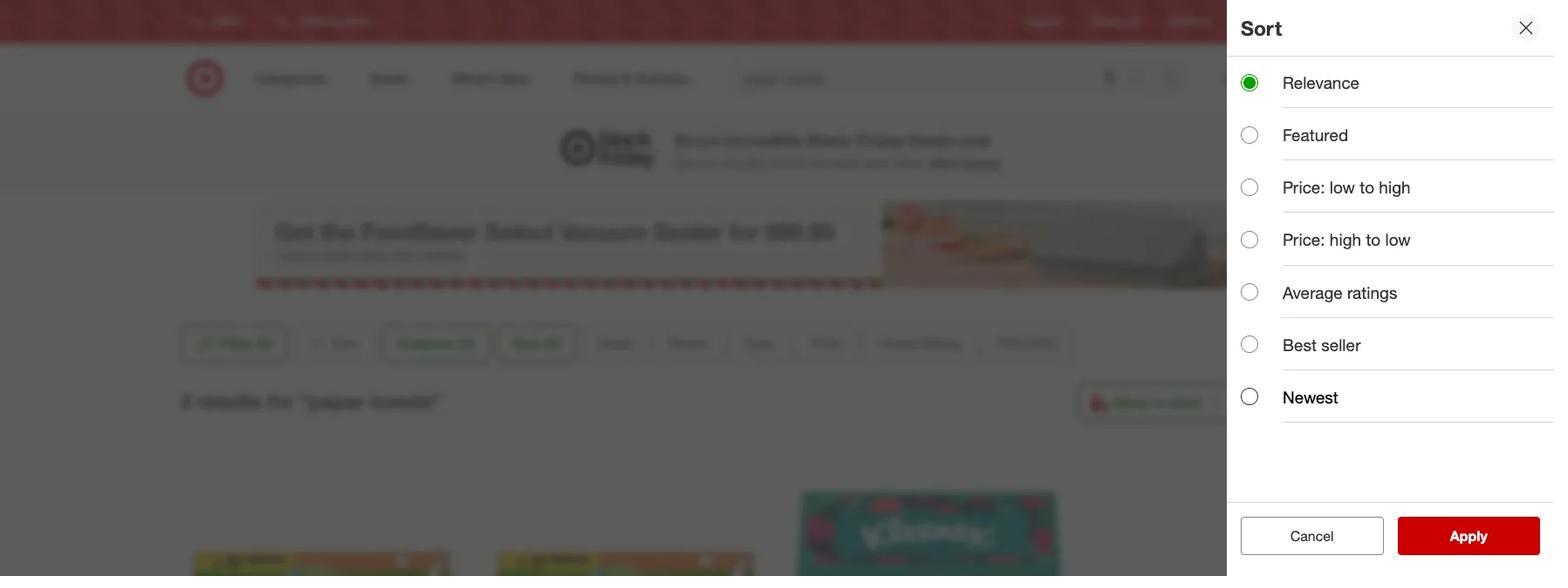 Task type: locate. For each thing, give the bounding box(es) containing it.
cancel
[[1291, 528, 1334, 546]]

sort inside button
[[333, 335, 359, 353]]

1 vertical spatial price:
[[1283, 230, 1325, 250]]

filter (3)
[[219, 335, 272, 353]]

deals
[[831, 155, 861, 170]]

features (1)
[[397, 335, 475, 353]]

average
[[1283, 282, 1343, 302]]

charlotte
[[1270, 404, 1332, 422]]

0 horizontal spatial sort
[[333, 335, 359, 353]]

black
[[807, 130, 852, 151]]

newest
[[1283, 387, 1339, 407]]

friday
[[856, 130, 904, 151]]

ratings
[[1348, 282, 1398, 302]]

1 vertical spatial sort
[[333, 335, 359, 353]]

now
[[958, 130, 991, 151]]

kleenex hand paper towels image
[[794, 461, 1064, 577], [794, 461, 1064, 577]]

0 vertical spatial sort
[[1241, 15, 1282, 40]]

0 vertical spatial price:
[[1283, 177, 1325, 198]]

price: down featured
[[1283, 177, 1325, 198]]

to for low
[[1366, 230, 1381, 250]]

0 vertical spatial high
[[1379, 177, 1411, 198]]

sort right redcard link at the right top of the page
[[1241, 15, 1282, 40]]

3
[[180, 389, 191, 414]]

week.
[[894, 155, 926, 170]]

deals
[[909, 130, 954, 151], [598, 335, 633, 353]]

ad
[[1128, 15, 1141, 28]]

low
[[1330, 177, 1356, 198], [1386, 230, 1411, 250]]

redcard link
[[1168, 14, 1210, 29]]

1 vertical spatial high
[[1330, 230, 1362, 250]]

high up price: high to low
[[1379, 177, 1411, 198]]

1 horizontal spatial sort
[[1241, 15, 1282, 40]]

top
[[722, 155, 740, 170]]

0 horizontal spatial deals
[[598, 335, 633, 353]]

&
[[770, 155, 778, 170]]

to up price: high to low
[[1360, 177, 1375, 198]]

None radio
[[1241, 231, 1259, 249], [1241, 389, 1259, 406], [1241, 231, 1259, 249], [1241, 389, 1259, 406]]

sponsored
[[1249, 290, 1301, 303]]

north
[[1336, 404, 1374, 422]]

deals up start at the top of page
[[909, 130, 954, 151]]

1 horizontal spatial in
[[1319, 384, 1329, 402]]

weekly
[[1091, 15, 1125, 28]]

0 horizontal spatial high
[[1330, 230, 1362, 250]]

shop in store
[[1115, 395, 1203, 412]]

cancel button
[[1241, 518, 1384, 556]]

1 horizontal spatial low
[[1386, 230, 1411, 250]]

find
[[1250, 384, 1277, 402]]

score incredible black friday deals now save on top gifts & find new deals each week. start saving
[[674, 130, 1000, 170]]

0 horizontal spatial low
[[1330, 177, 1356, 198]]

features
[[397, 335, 455, 353]]

1 horizontal spatial deals
[[909, 130, 954, 151]]

to up the ratings
[[1366, 230, 1381, 250]]

price: up average
[[1283, 230, 1325, 250]]

each
[[864, 155, 891, 170]]

low up price: high to low
[[1330, 177, 1356, 198]]

1 price: from the top
[[1283, 177, 1325, 198]]

0 horizontal spatial in
[[1153, 395, 1165, 412]]

at
[[1250, 404, 1263, 422]]

deals button
[[584, 325, 648, 363]]

type button
[[730, 325, 789, 363]]

sort up "paper
[[333, 335, 359, 353]]

results
[[197, 389, 262, 414]]

None radio
[[1241, 74, 1259, 91], [1241, 126, 1259, 144], [1241, 179, 1259, 196], [1241, 284, 1259, 301], [1241, 336, 1259, 354], [1241, 74, 1259, 91], [1241, 126, 1259, 144], [1241, 179, 1259, 196], [1241, 284, 1259, 301], [1241, 336, 1259, 354]]

What can we help you find? suggestions appear below search field
[[733, 59, 1167, 98]]

low up the ratings
[[1386, 230, 1411, 250]]

price:
[[1283, 177, 1325, 198], [1283, 230, 1325, 250]]

registry
[[1024, 15, 1063, 28]]

gifts
[[743, 155, 767, 170]]

bounty full sheet paper towels image
[[187, 461, 456, 577], [187, 461, 456, 577], [491, 461, 760, 577], [491, 461, 760, 577]]

fpo/apo button
[[983, 325, 1073, 363]]

shop in store button
[[1078, 384, 1236, 423]]

incredible
[[725, 130, 803, 151]]

in left store
[[1153, 395, 1165, 412]]

0 vertical spatial to
[[1360, 177, 1375, 198]]

1 vertical spatial deals
[[598, 335, 633, 353]]

1 vertical spatial to
[[1366, 230, 1381, 250]]

new
[[805, 155, 828, 170]]

in
[[1319, 384, 1329, 402], [1153, 395, 1165, 412]]

high down the price: low to high
[[1330, 230, 1362, 250]]

deals inside score incredible black friday deals now save on top gifts & find new deals each week. start saving
[[909, 130, 954, 151]]

to
[[1360, 177, 1375, 198], [1366, 230, 1381, 250]]

deals right (2)
[[598, 335, 633, 353]]

save
[[674, 155, 701, 170]]

type
[[744, 335, 774, 353]]

(2)
[[545, 335, 561, 353]]

filter (3) button
[[180, 325, 286, 363]]

price: for price: low to high
[[1283, 177, 1325, 198]]

in up "charlotte north" button
[[1319, 384, 1329, 402]]

brand
[[670, 335, 708, 353]]

high
[[1379, 177, 1411, 198], [1330, 230, 1362, 250]]

sort
[[1241, 15, 1282, 40], [333, 335, 359, 353]]

for
[[267, 389, 294, 414]]

0 vertical spatial deals
[[909, 130, 954, 151]]

sort button
[[293, 325, 374, 363]]

(1)
[[459, 335, 475, 353]]

1 horizontal spatial high
[[1379, 177, 1411, 198]]

3 results for "paper towels"
[[180, 389, 441, 414]]

in inside find items in stock at charlotte north
[[1319, 384, 1329, 402]]

store
[[1169, 395, 1203, 412]]

price: for price: high to low
[[1283, 230, 1325, 250]]

2 price: from the top
[[1283, 230, 1325, 250]]



Task type: vqa. For each thing, say whether or not it's contained in the screenshot.
"items"
yes



Task type: describe. For each thing, give the bounding box(es) containing it.
sort inside dialog
[[1241, 15, 1282, 40]]

"paper
[[300, 389, 365, 414]]

brand button
[[655, 325, 723, 363]]

search button
[[1155, 59, 1197, 101]]

price: low to high
[[1283, 177, 1411, 198]]

weekly ad
[[1091, 15, 1141, 28]]

saving
[[962, 155, 1000, 170]]

start
[[929, 155, 959, 170]]

guest rating
[[879, 335, 961, 353]]

relevance
[[1283, 72, 1360, 93]]

filter
[[219, 335, 252, 353]]

weekly ad link
[[1091, 14, 1141, 29]]

target
[[1238, 15, 1267, 28]]

guest
[[879, 335, 917, 353]]

1 vertical spatial low
[[1386, 230, 1411, 250]]

on
[[705, 155, 718, 170]]

price
[[811, 335, 843, 353]]

size
[[513, 335, 541, 353]]

find
[[781, 155, 802, 170]]

best
[[1283, 335, 1317, 355]]

deals inside "deals" button
[[598, 335, 633, 353]]

stock
[[1333, 384, 1367, 402]]

fpo/apo
[[998, 335, 1058, 353]]

apply button
[[1398, 518, 1541, 556]]

average ratings
[[1283, 282, 1398, 302]]

score
[[674, 130, 721, 151]]

target circle
[[1238, 15, 1297, 28]]

target circle link
[[1238, 14, 1297, 29]]

featured
[[1283, 125, 1349, 145]]

sort dialog
[[1227, 0, 1555, 577]]

seller
[[1322, 335, 1361, 355]]

(3)
[[256, 335, 272, 353]]

apply
[[1450, 528, 1488, 546]]

size (2)
[[513, 335, 561, 353]]

circle
[[1270, 15, 1297, 28]]

advertisement region
[[254, 202, 1301, 289]]

rating
[[920, 335, 961, 353]]

in inside button
[[1153, 395, 1165, 412]]

search
[[1155, 71, 1197, 89]]

price: high to low
[[1283, 230, 1411, 250]]

items
[[1281, 384, 1315, 402]]

price button
[[796, 325, 857, 363]]

to for high
[[1360, 177, 1375, 198]]

shop
[[1115, 395, 1149, 412]]

0 vertical spatial low
[[1330, 177, 1356, 198]]

find items in stock at charlotte north
[[1250, 384, 1374, 422]]

best seller
[[1283, 335, 1361, 355]]

charlotte north button
[[1270, 403, 1374, 423]]

towels"
[[370, 389, 441, 414]]

redcard
[[1168, 15, 1210, 28]]

guest rating button
[[864, 325, 976, 363]]

registry link
[[1024, 14, 1063, 29]]



